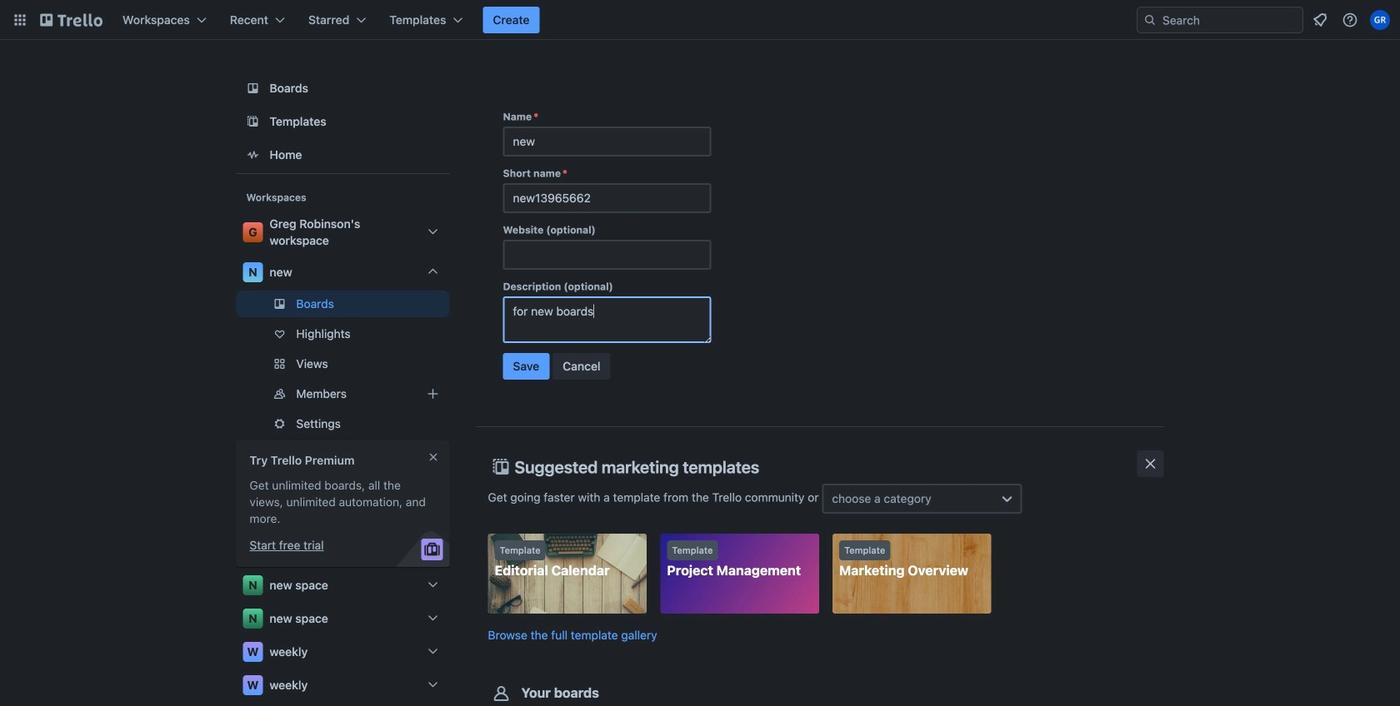 Task type: locate. For each thing, give the bounding box(es) containing it.
template board image
[[243, 112, 263, 132]]

None text field
[[503, 183, 711, 213], [503, 297, 711, 343], [503, 183, 711, 213], [503, 297, 711, 343]]

board image
[[243, 78, 263, 98]]

add image
[[423, 384, 443, 404]]

greg robinson (gregrobinson96) image
[[1370, 10, 1390, 30]]

None text field
[[503, 127, 711, 157], [503, 240, 711, 270], [503, 127, 711, 157], [503, 240, 711, 270]]

back to home image
[[40, 7, 103, 33]]



Task type: describe. For each thing, give the bounding box(es) containing it.
0 notifications image
[[1310, 10, 1330, 30]]

home image
[[243, 145, 263, 165]]

organizationdetailform element
[[503, 100, 711, 387]]

open information menu image
[[1342, 12, 1359, 28]]

primary element
[[0, 0, 1400, 40]]

Search field
[[1157, 8, 1303, 32]]

search image
[[1144, 13, 1157, 27]]



Task type: vqa. For each thing, say whether or not it's contained in the screenshot.
search icon
yes



